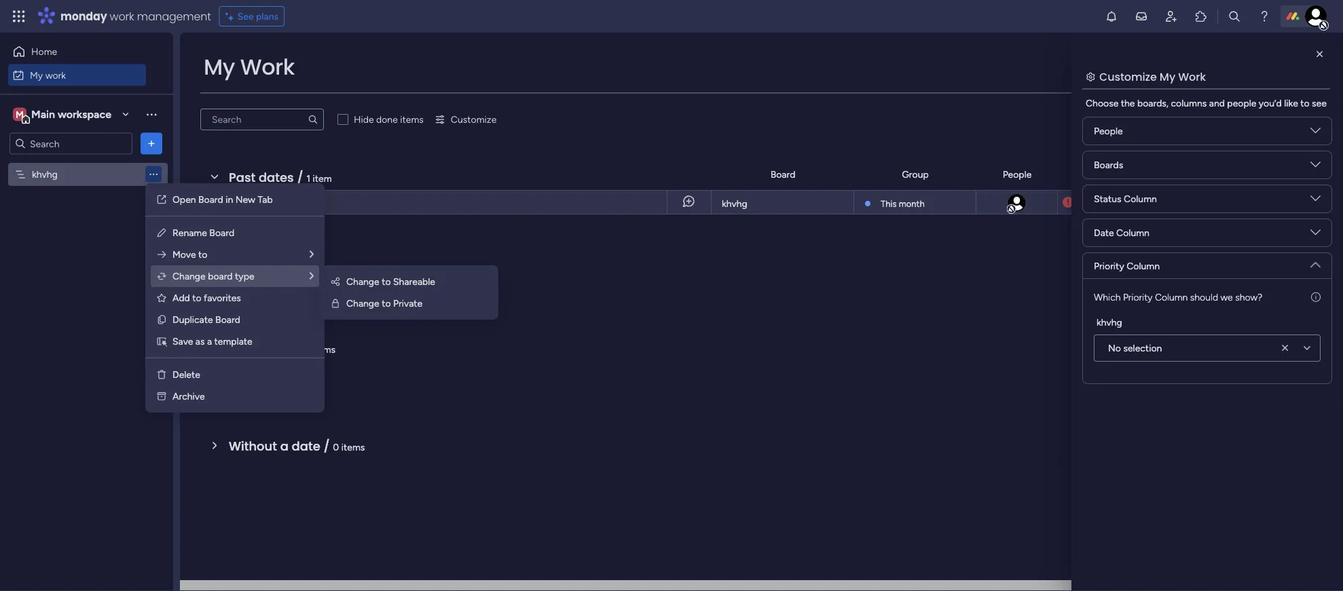 Task type: describe. For each thing, give the bounding box(es) containing it.
items inside without a date / 0 items
[[341, 441, 365, 453]]

my for my work
[[204, 52, 235, 82]]

the
[[1121, 97, 1135, 109]]

change to private
[[346, 298, 422, 309]]

week for next
[[259, 340, 291, 357]]

2 vertical spatial priority
[[1123, 291, 1153, 303]]

favorites
[[204, 292, 241, 304]]

delete image
[[156, 369, 167, 380]]

next week / 0 items
[[229, 340, 335, 357]]

customize my work
[[1099, 69, 1206, 84]]

main
[[31, 108, 55, 121]]

hide
[[354, 114, 374, 125]]

items up this week / 0 items on the left of the page
[[288, 246, 312, 257]]

nov
[[1080, 197, 1097, 208]]

see
[[237, 11, 254, 22]]

change to shareable image
[[330, 276, 341, 287]]

open board in new tab image
[[156, 194, 167, 205]]

selection
[[1123, 343, 1162, 354]]

item
[[313, 172, 332, 184]]

/ for this week /
[[292, 291, 298, 308]]

1 dapulse dropdown down arrow image from the top
[[1310, 126, 1321, 141]]

week for this
[[257, 291, 289, 308]]

see plans
[[237, 11, 278, 22]]

duplicate
[[172, 314, 213, 326]]

see
[[1312, 97, 1327, 109]]

0 inside without a date / 0 items
[[333, 441, 339, 453]]

15,
[[1099, 197, 1110, 208]]

gary orlando image
[[1007, 193, 1027, 213]]

hide done items
[[354, 114, 424, 125]]

add
[[172, 292, 190, 304]]

workspace options image
[[145, 107, 158, 121]]

Filter dashboard by text search field
[[200, 109, 324, 130]]

column for priority column
[[1127, 260, 1160, 272]]

change to shareable
[[346, 276, 435, 288]]

my work
[[30, 69, 66, 81]]

duplicate board image
[[156, 314, 167, 325]]

/ for next week /
[[294, 340, 300, 357]]

show?
[[1235, 291, 1262, 303]]

without a date / 0 items
[[229, 438, 365, 455]]

add to favorites
[[172, 292, 241, 304]]

work for monday
[[110, 8, 134, 24]]

items inside next week / 0 items
[[312, 344, 335, 355]]

to right like
[[1300, 97, 1310, 109]]

my work
[[204, 52, 295, 82]]

0 inside this week / 0 items
[[301, 295, 307, 306]]

column for date column
[[1116, 227, 1150, 239]]

column left should
[[1155, 291, 1188, 303]]

home button
[[8, 41, 146, 62]]

board
[[208, 271, 233, 282]]

save
[[172, 336, 193, 347]]

home
[[31, 46, 57, 57]]

nov 15, 09:00 am
[[1080, 197, 1152, 208]]

items right done
[[400, 114, 424, 125]]

this for month
[[881, 198, 897, 209]]

we
[[1221, 291, 1233, 303]]

notifications image
[[1105, 10, 1118, 23]]

this for week
[[229, 291, 253, 308]]

khvhg heading
[[1097, 315, 1122, 329]]

delete
[[172, 369, 200, 381]]

change for change to shareable
[[346, 276, 379, 288]]

my work button
[[8, 64, 146, 86]]

add to favorites image
[[156, 293, 167, 304]]

like
[[1284, 97, 1298, 109]]

people
[[1227, 97, 1256, 109]]

09:00
[[1112, 197, 1136, 208]]

dapulse dropdown down arrow image for boards
[[1310, 160, 1321, 175]]

Search in workspace field
[[29, 136, 113, 151]]

save as a template image
[[156, 336, 167, 347]]

private
[[393, 298, 422, 309]]

priority column
[[1094, 260, 1160, 272]]

change to private image
[[330, 298, 341, 309]]

invite members image
[[1164, 10, 1178, 23]]

choose the boards, columns and people you'd like to see
[[1086, 97, 1327, 109]]

change board type image
[[156, 271, 167, 282]]

0 horizontal spatial people
[[1003, 169, 1032, 180]]

customize for customize
[[451, 114, 497, 125]]

shareable
[[393, 276, 435, 288]]

change board type
[[172, 271, 254, 282]]

to for private
[[382, 298, 391, 309]]

0 items
[[280, 246, 312, 257]]

workspace
[[58, 108, 111, 121]]

plans
[[256, 11, 278, 22]]

status for status
[[1187, 169, 1214, 180]]

change for change board type
[[172, 271, 206, 282]]

rename board image
[[156, 227, 167, 238]]

move
[[172, 249, 196, 260]]

1 horizontal spatial work
[[1178, 69, 1206, 84]]

m
[[16, 109, 24, 120]]

no selection
[[1108, 343, 1162, 354]]

1 horizontal spatial a
[[280, 438, 288, 455]]

list arrow image for change board type
[[310, 271, 314, 281]]

list arrow image for move to
[[310, 250, 314, 259]]

archive
[[172, 391, 205, 402]]

khvhg group
[[1094, 315, 1321, 362]]

gary orlando image
[[1305, 5, 1327, 27]]

boards
[[1094, 159, 1123, 171]]

select product image
[[12, 10, 26, 23]]

0 horizontal spatial a
[[207, 336, 212, 347]]

monday work management
[[60, 8, 211, 24]]

save as a template
[[172, 336, 252, 347]]

project 1
[[221, 197, 258, 208]]

date for date column
[[1094, 227, 1114, 239]]

rename board
[[172, 227, 234, 239]]

next
[[229, 340, 256, 357]]

this week / 0 items
[[229, 291, 333, 308]]

and
[[1209, 97, 1225, 109]]

board up "khvhg" link
[[770, 169, 795, 180]]



Task type: vqa. For each thing, say whether or not it's contained in the screenshot.
MY PROFILE
no



Task type: locate. For each thing, give the bounding box(es) containing it.
search everything image
[[1228, 10, 1241, 23]]

status
[[1187, 169, 1214, 180], [1094, 193, 1121, 205]]

/ right date
[[323, 438, 330, 455]]

1 left 'tab'
[[254, 197, 258, 208]]

to right move
[[198, 249, 207, 260]]

work
[[110, 8, 134, 24], [45, 69, 66, 81]]

board for open board in new tab
[[198, 194, 223, 205]]

rename
[[172, 227, 207, 239]]

column down 09:00
[[1116, 227, 1150, 239]]

0 vertical spatial people
[[1094, 125, 1123, 137]]

/ down this week / 0 items on the left of the page
[[294, 340, 300, 357]]

work for my
[[45, 69, 66, 81]]

board right the rename
[[209, 227, 234, 239]]

dapulse dropdown down arrow image down the see
[[1310, 160, 1321, 175]]

priority for priority
[[1280, 169, 1311, 180]]

customize inside button
[[451, 114, 497, 125]]

0 vertical spatial work
[[110, 8, 134, 24]]

work up the 'columns'
[[1178, 69, 1206, 84]]

0 left change to private "image" at left
[[301, 295, 307, 306]]

column down date column
[[1127, 260, 1160, 272]]

main workspace
[[31, 108, 111, 121]]

0 horizontal spatial work
[[240, 52, 295, 82]]

to for favorites
[[192, 292, 201, 304]]

this left month
[[881, 198, 897, 209]]

2 dapulse dropdown down arrow image from the top
[[1310, 255, 1321, 270]]

new
[[235, 194, 255, 205]]

group
[[902, 169, 929, 180]]

items
[[400, 114, 424, 125], [288, 246, 312, 257], [310, 295, 333, 306], [312, 344, 335, 355], [341, 441, 365, 453]]

which
[[1094, 291, 1121, 303]]

type
[[235, 271, 254, 282]]

am
[[1138, 197, 1152, 208]]

my down home
[[30, 69, 43, 81]]

2 list arrow image from the top
[[310, 271, 314, 281]]

1 inside past dates / 1 item
[[306, 172, 310, 184]]

dapulse dropdown down arrow image for priority column
[[1310, 255, 1321, 270]]

you'd
[[1259, 97, 1282, 109]]

a
[[207, 336, 212, 347], [280, 438, 288, 455]]

0 vertical spatial status
[[1187, 169, 1214, 180]]

1 horizontal spatial customize
[[1099, 69, 1157, 84]]

open
[[172, 194, 196, 205]]

month
[[899, 198, 925, 209]]

open board in new tab
[[172, 194, 273, 205]]

0 right date
[[333, 441, 339, 453]]

apps image
[[1194, 10, 1208, 23]]

1 vertical spatial week
[[259, 340, 291, 357]]

0 horizontal spatial work
[[45, 69, 66, 81]]

this down type
[[229, 291, 253, 308]]

work down home
[[45, 69, 66, 81]]

change
[[172, 271, 206, 282], [346, 276, 379, 288], [346, 298, 379, 309]]

priority
[[1280, 169, 1311, 180], [1094, 260, 1124, 272], [1123, 291, 1153, 303]]

my for my work
[[30, 69, 43, 81]]

khvhg
[[32, 169, 58, 180], [722, 198, 747, 209], [1097, 316, 1122, 328]]

choose
[[1086, 97, 1119, 109]]

move to image
[[156, 249, 167, 260]]

1 horizontal spatial my
[[204, 52, 235, 82]]

0 vertical spatial list arrow image
[[310, 250, 314, 259]]

main content containing past dates /
[[180, 33, 1343, 591]]

/ left change to private "image" at left
[[292, 291, 298, 308]]

dapulse dropdown down arrow image
[[1310, 126, 1321, 141], [1310, 194, 1321, 209], [1310, 227, 1321, 243]]

see plans button
[[219, 6, 285, 26]]

column
[[1124, 193, 1157, 205], [1116, 227, 1150, 239], [1127, 260, 1160, 272], [1155, 291, 1188, 303]]

management
[[137, 8, 211, 24]]

2 horizontal spatial my
[[1160, 69, 1175, 84]]

priority for priority column
[[1094, 260, 1124, 272]]

0 horizontal spatial 1
[[254, 197, 258, 208]]

customize for customize my work
[[1099, 69, 1157, 84]]

1 horizontal spatial 1
[[306, 172, 310, 184]]

column right 15,
[[1124, 193, 1157, 205]]

1 list arrow image from the top
[[310, 250, 314, 259]]

my up boards, at the top of the page
[[1160, 69, 1175, 84]]

0 vertical spatial dapulse dropdown down arrow image
[[1310, 160, 1321, 175]]

khvhg list box
[[0, 160, 173, 369]]

2 horizontal spatial khvhg
[[1097, 316, 1122, 328]]

change right change to private "image" at left
[[346, 298, 379, 309]]

workspace selection element
[[13, 106, 113, 124]]

main content
[[180, 33, 1343, 591]]

2 vertical spatial dapulse dropdown down arrow image
[[1310, 227, 1321, 243]]

/ for past dates /
[[297, 169, 303, 186]]

3 dapulse dropdown down arrow image from the top
[[1310, 227, 1321, 243]]

1 vertical spatial 1
[[254, 197, 258, 208]]

dapulse dropdown down arrow image
[[1310, 160, 1321, 175], [1310, 255, 1321, 270]]

1 vertical spatial customize
[[451, 114, 497, 125]]

1 vertical spatial people
[[1003, 169, 1032, 180]]

move to
[[172, 249, 207, 260]]

0 vertical spatial this
[[881, 198, 897, 209]]

None search field
[[200, 109, 324, 130]]

v2 overdue deadline image
[[1063, 196, 1074, 209]]

list arrow image
[[310, 250, 314, 259], [310, 271, 314, 281]]

monday
[[60, 8, 107, 24]]

0 vertical spatial week
[[257, 291, 289, 308]]

1 vertical spatial work
[[45, 69, 66, 81]]

past dates / 1 item
[[229, 169, 332, 186]]

customize button
[[429, 109, 502, 130]]

board
[[770, 169, 795, 180], [198, 194, 223, 205], [209, 227, 234, 239], [215, 314, 240, 326]]

0 horizontal spatial status
[[1094, 193, 1121, 205]]

customize
[[1099, 69, 1157, 84], [451, 114, 497, 125]]

0 up this week / 0 items on the left of the page
[[280, 246, 286, 257]]

a left date
[[280, 438, 288, 455]]

work right monday
[[110, 8, 134, 24]]

1 left item
[[306, 172, 310, 184]]

work down plans
[[240, 52, 295, 82]]

to for shareable
[[382, 276, 391, 288]]

0 horizontal spatial this
[[229, 291, 253, 308]]

1 vertical spatial dapulse dropdown down arrow image
[[1310, 194, 1321, 209]]

option
[[0, 162, 173, 165]]

1 vertical spatial a
[[280, 438, 288, 455]]

1
[[306, 172, 310, 184], [254, 197, 258, 208]]

people up gary orlando icon
[[1003, 169, 1032, 180]]

dapulse dropdown down arrow image for status
[[1310, 194, 1321, 209]]

board left in
[[198, 194, 223, 205]]

to left the 'private'
[[382, 298, 391, 309]]

options image
[[145, 137, 158, 150]]

my inside 'button'
[[30, 69, 43, 81]]

date for date
[[1095, 169, 1115, 180]]

0 horizontal spatial customize
[[451, 114, 497, 125]]

1 dapulse dropdown down arrow image from the top
[[1310, 160, 1321, 175]]

0 down this week / 0 items on the left of the page
[[304, 344, 310, 355]]

change down move to
[[172, 271, 206, 282]]

without
[[229, 438, 277, 455]]

workspace image
[[13, 107, 26, 122]]

0 inside next week / 0 items
[[304, 344, 310, 355]]

my down 'see plans' button in the top of the page
[[204, 52, 235, 82]]

change right change to shareable image in the top left of the page
[[346, 276, 379, 288]]

items down change to shareable image in the top left of the page
[[310, 295, 333, 306]]

which priority column should we show?
[[1094, 291, 1262, 303]]

1 vertical spatial priority
[[1094, 260, 1124, 272]]

a right as
[[207, 336, 212, 347]]

0 vertical spatial khvhg
[[32, 169, 58, 180]]

column for status column
[[1124, 193, 1157, 205]]

columns
[[1171, 97, 1207, 109]]

dapulse dropdown down arrow image for date
[[1310, 227, 1321, 243]]

dates
[[259, 169, 294, 186]]

date
[[292, 438, 320, 455]]

2 vertical spatial khvhg
[[1097, 316, 1122, 328]]

duplicate board
[[172, 314, 240, 326]]

boards,
[[1137, 97, 1169, 109]]

date
[[1095, 169, 1115, 180], [1094, 227, 1114, 239]]

date up 15,
[[1095, 169, 1115, 180]]

week
[[257, 291, 289, 308], [259, 340, 291, 357]]

0 vertical spatial a
[[207, 336, 212, 347]]

1 horizontal spatial khvhg
[[722, 198, 747, 209]]

0 vertical spatial date
[[1095, 169, 1115, 180]]

week up next week / 0 items
[[257, 291, 289, 308]]

board down 'favorites'
[[215, 314, 240, 326]]

people
[[1094, 125, 1123, 137], [1003, 169, 1032, 180]]

items right date
[[341, 441, 365, 453]]

my inside main content
[[1160, 69, 1175, 84]]

template
[[214, 336, 252, 347]]

0 vertical spatial 1
[[306, 172, 310, 184]]

list arrow image up this week / 0 items on the left of the page
[[310, 250, 314, 259]]

khvhg link
[[720, 191, 845, 215]]

0 vertical spatial priority
[[1280, 169, 1311, 180]]

search image
[[308, 114, 318, 125]]

items inside this week / 0 items
[[310, 295, 333, 306]]

work inside 'button'
[[45, 69, 66, 81]]

project
[[221, 197, 251, 208]]

2 dapulse dropdown down arrow image from the top
[[1310, 194, 1321, 209]]

1 vertical spatial khvhg
[[722, 198, 747, 209]]

0 vertical spatial dapulse dropdown down arrow image
[[1310, 126, 1321, 141]]

1 vertical spatial this
[[229, 291, 253, 308]]

items down change to private "image" at left
[[312, 344, 335, 355]]

this month
[[881, 198, 925, 209]]

board for duplicate board
[[215, 314, 240, 326]]

to right add
[[192, 292, 201, 304]]

0
[[280, 246, 286, 257], [301, 295, 307, 306], [304, 344, 310, 355], [333, 441, 339, 453]]

no
[[1108, 343, 1121, 354]]

1 vertical spatial dapulse dropdown down arrow image
[[1310, 255, 1321, 270]]

list arrow image left change to shareable image in the top left of the page
[[310, 271, 314, 281]]

should
[[1190, 291, 1218, 303]]

/
[[297, 169, 303, 186], [292, 291, 298, 308], [294, 340, 300, 357], [323, 438, 330, 455]]

1 horizontal spatial this
[[881, 198, 897, 209]]

none search field inside main content
[[200, 109, 324, 130]]

done
[[376, 114, 398, 125]]

board for rename board
[[209, 227, 234, 239]]

khvhg for "khvhg" link
[[722, 198, 747, 209]]

status for status column
[[1094, 193, 1121, 205]]

0 vertical spatial customize
[[1099, 69, 1157, 84]]

to up change to private at the bottom of page
[[382, 276, 391, 288]]

khvhg inside list box
[[32, 169, 58, 180]]

dapulse dropdown down arrow image up v2 info image
[[1310, 255, 1321, 270]]

/ left item
[[297, 169, 303, 186]]

0 horizontal spatial my
[[30, 69, 43, 81]]

date column
[[1094, 227, 1150, 239]]

1 horizontal spatial people
[[1094, 125, 1123, 137]]

1 vertical spatial status
[[1094, 193, 1121, 205]]

1 vertical spatial date
[[1094, 227, 1114, 239]]

as
[[195, 336, 205, 347]]

change for change to private
[[346, 298, 379, 309]]

1 horizontal spatial status
[[1187, 169, 1214, 180]]

in
[[226, 194, 233, 205]]

1 horizontal spatial work
[[110, 8, 134, 24]]

tab
[[258, 194, 273, 205]]

0 horizontal spatial khvhg
[[32, 169, 58, 180]]

people down 'choose'
[[1094, 125, 1123, 137]]

status column
[[1094, 193, 1157, 205]]

inbox image
[[1135, 10, 1148, 23]]

week right next
[[259, 340, 291, 357]]

date down 15,
[[1094, 227, 1114, 239]]

1 vertical spatial list arrow image
[[310, 271, 314, 281]]

help image
[[1258, 10, 1271, 23]]

khvhg inside group
[[1097, 316, 1122, 328]]

khvhg for khvhg group
[[1097, 316, 1122, 328]]

this
[[881, 198, 897, 209], [229, 291, 253, 308]]

v2 info image
[[1311, 290, 1321, 304]]

archive image
[[156, 391, 167, 402]]

my
[[204, 52, 235, 82], [1160, 69, 1175, 84], [30, 69, 43, 81]]

past
[[229, 169, 255, 186]]



